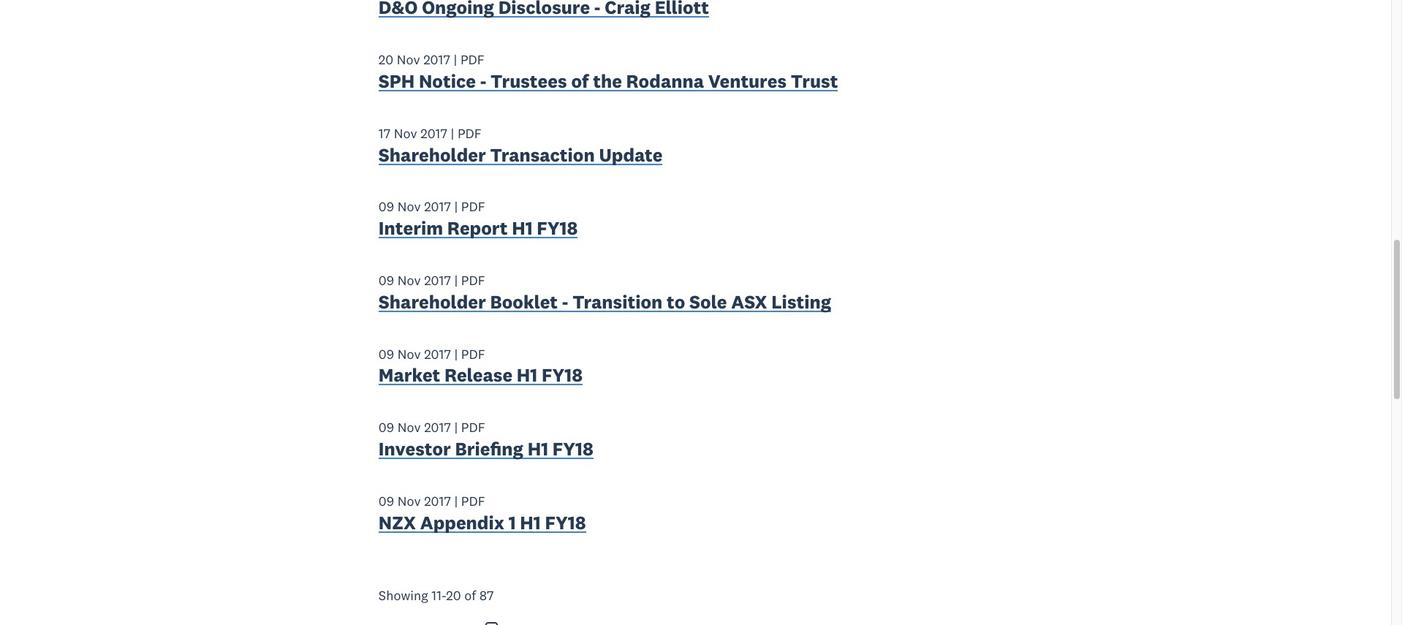 Task type: locate. For each thing, give the bounding box(es) containing it.
pdf for notice
[[461, 51, 485, 68]]

0 horizontal spatial -
[[442, 587, 446, 604]]

2017
[[424, 51, 450, 68], [421, 125, 448, 142], [424, 199, 451, 215], [424, 272, 451, 289], [424, 346, 451, 363], [424, 419, 451, 436], [424, 493, 451, 510]]

09 nov 2017 | pdf shareholder booklet - transition to sole asx listing
[[379, 272, 832, 314]]

09 inside 09 nov 2017 | pdf interim report h1 fy18
[[379, 199, 394, 215]]

| inside '09 nov 2017 | pdf nzx appendix 1 h1 fy18'
[[454, 493, 458, 510]]

pdf up investor briefing h1 fy18 link
[[461, 419, 485, 436]]

1 vertical spatial -
[[562, 290, 569, 314]]

market release h1 fy18 link
[[379, 364, 583, 391]]

fy18 inside 09 nov 2017 | pdf interim report h1 fy18
[[537, 217, 578, 240]]

- inside 09 nov 2017 | pdf shareholder booklet - transition to sole asx listing
[[562, 290, 569, 314]]

h1 right 'briefing'
[[528, 437, 549, 461]]

20 right 11
[[446, 587, 461, 604]]

h1 right release
[[517, 364, 538, 387]]

-
[[480, 69, 487, 93], [562, 290, 569, 314], [442, 587, 446, 604]]

- right notice
[[480, 69, 487, 93]]

transition
[[573, 290, 663, 314]]

pdf inside '09 nov 2017 | pdf nzx appendix 1 h1 fy18'
[[461, 493, 485, 510]]

2017 inside 09 nov 2017 | pdf shareholder booklet - transition to sole asx listing
[[424, 272, 451, 289]]

pdf for report
[[461, 199, 485, 215]]

09 down the interim
[[379, 272, 394, 289]]

2017 inside 09 nov 2017 | pdf interim report h1 fy18
[[424, 199, 451, 215]]

20 up sph at the top left
[[379, 51, 394, 68]]

asx
[[732, 290, 768, 314]]

sph notice - trustees of the rodanna ventures trust link
[[379, 69, 838, 96]]

4 09 from the top
[[379, 419, 394, 436]]

nov
[[397, 51, 420, 68], [394, 125, 417, 142], [398, 199, 421, 215], [398, 272, 421, 289], [398, 346, 421, 363], [398, 419, 421, 436], [398, 493, 421, 510]]

2017 up market
[[424, 346, 451, 363]]

2017 up appendix
[[424, 493, 451, 510]]

2 shareholder from the top
[[379, 290, 486, 314]]

1 shareholder from the top
[[379, 143, 486, 166]]

shareholder for shareholder transaction update
[[379, 143, 486, 166]]

2017 for notice
[[424, 51, 450, 68]]

| inside 17 nov 2017 | pdf shareholder transaction update
[[451, 125, 454, 142]]

2017 for release
[[424, 346, 451, 363]]

2017 down the interim
[[424, 272, 451, 289]]

| up notice
[[454, 51, 457, 68]]

briefing
[[455, 437, 524, 461]]

- right booklet
[[562, 290, 569, 314]]

shareholder
[[379, 143, 486, 166], [379, 290, 486, 314]]

pdf inside 09 nov 2017 | pdf interim report h1 fy18
[[461, 199, 485, 215]]

nov right "17"
[[394, 125, 417, 142]]

pdf inside 09 nov 2017 | pdf market release h1 fy18
[[461, 346, 485, 363]]

0 horizontal spatial of
[[465, 587, 476, 604]]

| inside 20 nov 2017 | pdf sph notice - trustees of the rodanna ventures trust
[[454, 51, 457, 68]]

2 09 from the top
[[379, 272, 394, 289]]

09 up the interim
[[379, 199, 394, 215]]

nov for shareholder transaction update
[[394, 125, 417, 142]]

nov inside 09 nov 2017 | pdf shareholder booklet - transition to sole asx listing
[[398, 272, 421, 289]]

nov inside 20 nov 2017 | pdf sph notice - trustees of the rodanna ventures trust
[[397, 51, 420, 68]]

1 09 from the top
[[379, 199, 394, 215]]

- inside 20 nov 2017 | pdf sph notice - trustees of the rodanna ventures trust
[[480, 69, 487, 93]]

2017 up investor
[[424, 419, 451, 436]]

pdf inside 20 nov 2017 | pdf sph notice - trustees of the rodanna ventures trust
[[461, 51, 485, 68]]

shareholder for shareholder booklet - transition to sole asx listing
[[379, 290, 486, 314]]

of
[[572, 69, 589, 93], [465, 587, 476, 604]]

| down interim report h1 fy18 link
[[454, 272, 458, 289]]

09 inside '09 nov 2017 | pdf nzx appendix 1 h1 fy18'
[[379, 493, 394, 510]]

| up 'report'
[[454, 199, 458, 215]]

nov up nzx
[[398, 493, 421, 510]]

h1 for briefing
[[528, 437, 549, 461]]

pdf up 'report'
[[461, 199, 485, 215]]

nov up sph at the top left
[[397, 51, 420, 68]]

2017 up the interim
[[424, 199, 451, 215]]

2017 up notice
[[424, 51, 450, 68]]

fy18 inside 09 nov 2017 | pdf market release h1 fy18
[[542, 364, 583, 387]]

| up release
[[454, 346, 458, 363]]

nov inside 09 nov 2017 | pdf interim report h1 fy18
[[398, 199, 421, 215]]

3 09 from the top
[[379, 346, 394, 363]]

nov up investor
[[398, 419, 421, 436]]

09 for nzx
[[379, 493, 394, 510]]

2017 inside 17 nov 2017 | pdf shareholder transaction update
[[421, 125, 448, 142]]

09 up investor
[[379, 419, 394, 436]]

nov inside 09 nov 2017 | pdf investor briefing h1 fy18
[[398, 419, 421, 436]]

of left "87"
[[465, 587, 476, 604]]

| for booklet
[[454, 272, 458, 289]]

09 for investor
[[379, 419, 394, 436]]

1 horizontal spatial 20
[[446, 587, 461, 604]]

h1 for report
[[512, 217, 533, 240]]

09 inside 09 nov 2017 | pdf shareholder booklet - transition to sole asx listing
[[379, 272, 394, 289]]

2017 inside 09 nov 2017 | pdf investor briefing h1 fy18
[[424, 419, 451, 436]]

| inside 09 nov 2017 | pdf market release h1 fy18
[[454, 346, 458, 363]]

interim report h1 fy18 link
[[379, 217, 578, 243]]

nov down the interim
[[398, 272, 421, 289]]

fy18 inside '09 nov 2017 | pdf nzx appendix 1 h1 fy18'
[[545, 511, 586, 534]]

h1 inside 09 nov 2017 | pdf market release h1 fy18
[[517, 364, 538, 387]]

nov up the interim
[[398, 199, 421, 215]]

pdf for transaction
[[458, 125, 482, 142]]

0 vertical spatial -
[[480, 69, 487, 93]]

nov for interim report h1 fy18
[[398, 199, 421, 215]]

2017 for briefing
[[424, 419, 451, 436]]

09 nov 2017 | pdf interim report h1 fy18
[[379, 199, 578, 240]]

1 vertical spatial of
[[465, 587, 476, 604]]

| inside 09 nov 2017 | pdf investor briefing h1 fy18
[[454, 419, 458, 436]]

1 vertical spatial shareholder
[[379, 290, 486, 314]]

nov up market
[[398, 346, 421, 363]]

nov inside 17 nov 2017 | pdf shareholder transaction update
[[394, 125, 417, 142]]

09 for shareholder
[[379, 272, 394, 289]]

09 up nzx
[[379, 493, 394, 510]]

2017 inside 20 nov 2017 | pdf sph notice - trustees of the rodanna ventures trust
[[424, 51, 450, 68]]

2017 inside 09 nov 2017 | pdf market release h1 fy18
[[424, 346, 451, 363]]

09 inside 09 nov 2017 | pdf market release h1 fy18
[[379, 346, 394, 363]]

pdf
[[461, 51, 485, 68], [458, 125, 482, 142], [461, 199, 485, 215], [461, 272, 485, 289], [461, 346, 485, 363], [461, 419, 485, 436], [461, 493, 485, 510]]

- for notice
[[480, 69, 487, 93]]

shareholder inside 17 nov 2017 | pdf shareholder transaction update
[[379, 143, 486, 166]]

0 vertical spatial of
[[572, 69, 589, 93]]

11
[[432, 587, 442, 604]]

fy18
[[537, 217, 578, 240], [542, 364, 583, 387], [553, 437, 594, 461], [545, 511, 586, 534]]

nov inside '09 nov 2017 | pdf nzx appendix 1 h1 fy18'
[[398, 493, 421, 510]]

2017 inside '09 nov 2017 | pdf nzx appendix 1 h1 fy18'
[[424, 493, 451, 510]]

pdf up appendix
[[461, 493, 485, 510]]

| inside 09 nov 2017 | pdf shareholder booklet - transition to sole asx listing
[[454, 272, 458, 289]]

2017 right "17"
[[421, 125, 448, 142]]

shareholder booklet - transition to sole asx listing link
[[379, 290, 832, 317]]

pdf up the shareholder transaction update link
[[458, 125, 482, 142]]

- right showing
[[442, 587, 446, 604]]

trustees
[[491, 69, 567, 93]]

1 horizontal spatial of
[[572, 69, 589, 93]]

5 09 from the top
[[379, 493, 394, 510]]

h1
[[512, 217, 533, 240], [517, 364, 538, 387], [528, 437, 549, 461], [520, 511, 541, 534]]

|
[[454, 51, 457, 68], [451, 125, 454, 142], [454, 199, 458, 215], [454, 272, 458, 289], [454, 346, 458, 363], [454, 419, 458, 436], [454, 493, 458, 510]]

h1 inside 09 nov 2017 | pdf investor briefing h1 fy18
[[528, 437, 549, 461]]

2 horizontal spatial -
[[562, 290, 569, 314]]

nzx appendix 1 h1 fy18 link
[[379, 511, 586, 538]]

| for report
[[454, 199, 458, 215]]

pdf inside 09 nov 2017 | pdf shareholder booklet - transition to sole asx listing
[[461, 272, 485, 289]]

09 for market
[[379, 346, 394, 363]]

0 vertical spatial shareholder
[[379, 143, 486, 166]]

| inside 09 nov 2017 | pdf interim report h1 fy18
[[454, 199, 458, 215]]

| up appendix
[[454, 493, 458, 510]]

pdf down interim report h1 fy18 link
[[461, 272, 485, 289]]

fy18 for market release h1 fy18
[[542, 364, 583, 387]]

2017 for booklet
[[424, 272, 451, 289]]

1 horizontal spatial -
[[480, 69, 487, 93]]

87
[[480, 587, 494, 604]]

20
[[379, 51, 394, 68], [446, 587, 461, 604]]

appendix
[[420, 511, 505, 534]]

pdf up notice
[[461, 51, 485, 68]]

nov for market release h1 fy18
[[398, 346, 421, 363]]

h1 right 'report'
[[512, 217, 533, 240]]

ventures
[[708, 69, 787, 93]]

pdf inside 17 nov 2017 | pdf shareholder transaction update
[[458, 125, 482, 142]]

h1 right the 1
[[520, 511, 541, 534]]

of left the
[[572, 69, 589, 93]]

0 horizontal spatial 20
[[379, 51, 394, 68]]

| down notice
[[451, 125, 454, 142]]

09 up market
[[379, 346, 394, 363]]

| up investor briefing h1 fy18 link
[[454, 419, 458, 436]]

h1 inside 09 nov 2017 | pdf interim report h1 fy18
[[512, 217, 533, 240]]

| for release
[[454, 346, 458, 363]]

pdf up release
[[461, 346, 485, 363]]

09
[[379, 199, 394, 215], [379, 272, 394, 289], [379, 346, 394, 363], [379, 419, 394, 436], [379, 493, 394, 510]]

2 vertical spatial -
[[442, 587, 446, 604]]

nov inside 09 nov 2017 | pdf market release h1 fy18
[[398, 346, 421, 363]]

0 vertical spatial 20
[[379, 51, 394, 68]]

listing
[[772, 290, 832, 314]]

shareholder inside 09 nov 2017 | pdf shareholder booklet - transition to sole asx listing
[[379, 290, 486, 314]]

the
[[593, 69, 622, 93]]

pdf inside 09 nov 2017 | pdf investor briefing h1 fy18
[[461, 419, 485, 436]]

of inside 20 nov 2017 | pdf sph notice - trustees of the rodanna ventures trust
[[572, 69, 589, 93]]

17
[[379, 125, 391, 142]]

09 inside 09 nov 2017 | pdf investor briefing h1 fy18
[[379, 419, 394, 436]]

fy18 inside 09 nov 2017 | pdf investor briefing h1 fy18
[[553, 437, 594, 461]]



Task type: describe. For each thing, give the bounding box(es) containing it.
market
[[379, 364, 441, 387]]

| for briefing
[[454, 419, 458, 436]]

- for booklet
[[562, 290, 569, 314]]

20 nov 2017 | pdf sph notice - trustees of the rodanna ventures trust
[[379, 51, 838, 93]]

17 nov 2017 | pdf shareholder transaction update
[[379, 125, 663, 166]]

| for notice
[[454, 51, 457, 68]]

2017 for report
[[424, 199, 451, 215]]

h1 for release
[[517, 364, 538, 387]]

booklet
[[490, 290, 558, 314]]

nov for sph notice - trustees of the rodanna ventures trust
[[397, 51, 420, 68]]

h1 inside '09 nov 2017 | pdf nzx appendix 1 h1 fy18'
[[520, 511, 541, 534]]

pdf for briefing
[[461, 419, 485, 436]]

nov for shareholder booklet - transition to sole asx listing
[[398, 272, 421, 289]]

pdf for release
[[461, 346, 485, 363]]

pdf for booklet
[[461, 272, 485, 289]]

nov for nzx appendix 1 h1 fy18
[[398, 493, 421, 510]]

sph
[[379, 69, 415, 93]]

2017 for appendix
[[424, 493, 451, 510]]

20 inside 20 nov 2017 | pdf sph notice - trustees of the rodanna ventures trust
[[379, 51, 394, 68]]

pdf for appendix
[[461, 493, 485, 510]]

rodanna
[[626, 69, 704, 93]]

showing 11 - 20 of 87
[[379, 587, 494, 604]]

nzx
[[379, 511, 416, 534]]

sole
[[690, 290, 727, 314]]

| for transaction
[[451, 125, 454, 142]]

2017 for transaction
[[421, 125, 448, 142]]

| for appendix
[[454, 493, 458, 510]]

update
[[599, 143, 663, 166]]

09 nov 2017 | pdf market release h1 fy18
[[379, 346, 583, 387]]

showing
[[379, 587, 428, 604]]

investor briefing h1 fy18 link
[[379, 437, 594, 464]]

nov for investor briefing h1 fy18
[[398, 419, 421, 436]]

1
[[509, 511, 516, 534]]

fy18 for interim report h1 fy18
[[537, 217, 578, 240]]

1 vertical spatial 20
[[446, 587, 461, 604]]

interim
[[379, 217, 443, 240]]

release
[[445, 364, 513, 387]]

investor
[[379, 437, 451, 461]]

09 nov 2017 | pdf nzx appendix 1 h1 fy18
[[379, 493, 586, 534]]

transaction
[[490, 143, 595, 166]]

notice
[[419, 69, 476, 93]]

report
[[447, 217, 508, 240]]

to
[[667, 290, 685, 314]]

fy18 for investor briefing h1 fy18
[[553, 437, 594, 461]]

trust
[[791, 69, 838, 93]]

09 for interim
[[379, 199, 394, 215]]

09 nov 2017 | pdf investor briefing h1 fy18
[[379, 419, 594, 461]]

shareholder transaction update link
[[379, 143, 663, 170]]



Task type: vqa. For each thing, say whether or not it's contained in the screenshot.
Nov inside the the 09 Nov 2017 | PDF Market Release H1 FY18
yes



